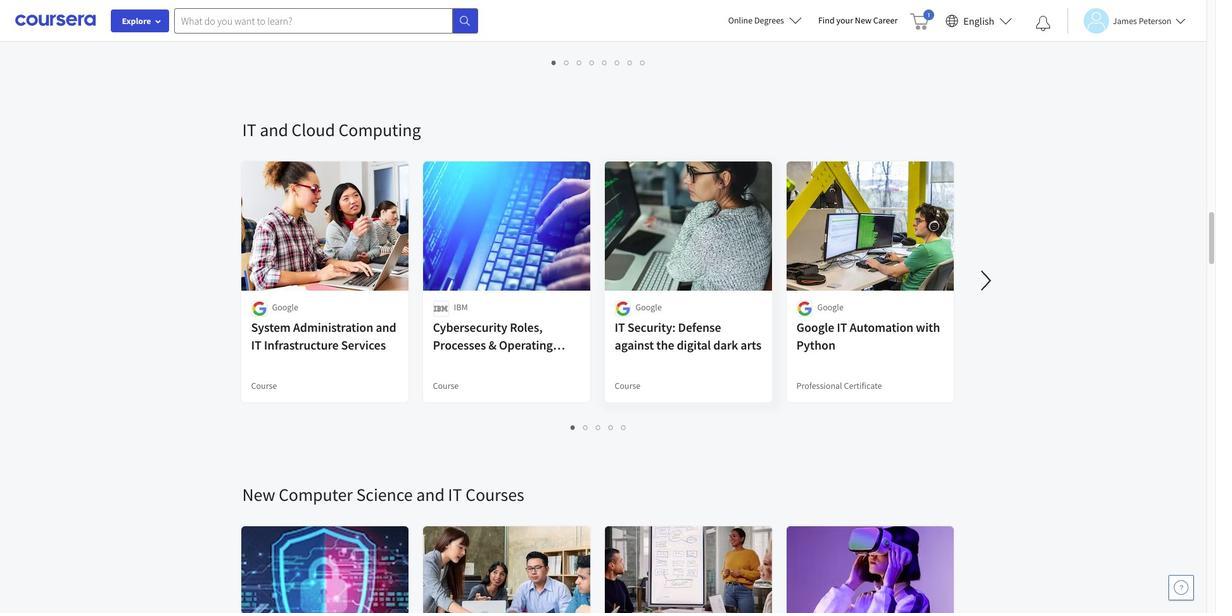 Task type: describe. For each thing, give the bounding box(es) containing it.
6
[[615, 56, 620, 68]]

roles,
[[510, 319, 543, 335]]

show notifications image
[[1036, 16, 1051, 31]]

new computer science and it courses
[[242, 483, 524, 506]]

0 vertical spatial and
[[260, 118, 288, 141]]

and inside system administration and it infrastructure services
[[376, 319, 396, 335]]

course for system administration and it infrastructure services
[[251, 380, 277, 392]]

processes
[[433, 337, 486, 353]]

it and cloud computing carousel element
[[236, 80, 1216, 445]]

&
[[489, 337, 497, 353]]

google image for google
[[797, 301, 812, 317]]

help center image
[[1174, 580, 1189, 595]]

it security: defense against the digital dark arts
[[615, 319, 762, 353]]

microsoft cybersecurity analyst professional certificate by microsoft, image
[[241, 526, 409, 613]]

online
[[728, 15, 753, 26]]

3 for 2 'button' inside the it and cloud computing carousel element
[[596, 421, 601, 433]]

google for security:
[[636, 302, 662, 313]]

1 list from the top
[[242, 55, 955, 70]]

against
[[615, 337, 654, 353]]

certificate for first professional certificate link
[[299, 15, 337, 27]]

computer
[[279, 483, 353, 506]]

arts
[[741, 337, 762, 353]]

system inside cybersecurity roles, processes & operating system security
[[433, 355, 472, 371]]

security:
[[628, 319, 676, 335]]

it inside google it automation with python
[[837, 319, 847, 335]]

ibm image
[[433, 301, 449, 317]]

5 button for second list from the bottom of the page
[[599, 55, 611, 70]]

with
[[916, 319, 940, 335]]

1 for second list from the bottom of the page
[[552, 56, 557, 68]]

course for it security: defense against the digital dark arts
[[615, 380, 641, 392]]

certificate for 3rd professional certificate link
[[844, 15, 882, 27]]

list inside it and cloud computing carousel element
[[242, 420, 955, 435]]

google inside google it automation with python
[[797, 319, 835, 335]]

google for it
[[818, 302, 844, 313]]

coursera image
[[15, 10, 96, 31]]

services
[[341, 337, 386, 353]]

it inside it security: defense against the digital dark arts
[[615, 319, 625, 335]]

defense
[[678, 319, 721, 335]]

ibm it project manager professional certificate by ibm, skillup edtech, image
[[605, 526, 773, 613]]

3 professional certificate link from the left
[[785, 0, 955, 39]]

7
[[628, 56, 633, 68]]

your
[[837, 15, 853, 26]]

explore
[[122, 15, 151, 27]]

shopping cart: 1 item image
[[911, 10, 935, 30]]

courses
[[466, 483, 524, 506]]

1 button for 2 'button' inside the it and cloud computing carousel element
[[567, 420, 580, 435]]

4 button for 5 button for second list from the bottom of the page
[[586, 55, 599, 70]]



Task type: locate. For each thing, give the bounding box(es) containing it.
3 button for 2 'button' inside the it and cloud computing carousel element
[[592, 420, 605, 435]]

1 vertical spatial 2
[[583, 421, 589, 433]]

1 horizontal spatial professional certificate link
[[422, 0, 591, 39]]

0 vertical spatial 1 button
[[548, 55, 561, 70]]

1 vertical spatial 4
[[609, 421, 614, 433]]

it inside system administration and it infrastructure services
[[251, 337, 262, 353]]

4 for 5 button for second list from the bottom of the page
[[590, 56, 595, 68]]

google
[[272, 302, 298, 313], [636, 302, 662, 313], [818, 302, 844, 313], [797, 319, 835, 335]]

2 button for list inside the it and cloud computing carousel element 5 button
[[580, 420, 592, 435]]

system
[[251, 319, 291, 335], [433, 355, 472, 371]]

course down processes
[[433, 380, 459, 392]]

1 vertical spatial new
[[242, 483, 275, 506]]

1 vertical spatial 1
[[571, 421, 576, 433]]

2 professional certificate link from the left
[[422, 0, 591, 39]]

2 button inside it and cloud computing carousel element
[[580, 420, 592, 435]]

1 horizontal spatial and
[[376, 319, 396, 335]]

7 button
[[624, 55, 637, 70]]

dark
[[713, 337, 738, 353]]

0 horizontal spatial 4
[[590, 56, 595, 68]]

new left computer
[[242, 483, 275, 506]]

3 for 2 'button' associated with 5 button for second list from the bottom of the page
[[577, 56, 582, 68]]

2 horizontal spatial google image
[[797, 301, 812, 317]]

5 button for list inside the it and cloud computing carousel element
[[618, 420, 630, 435]]

2 list from the top
[[242, 420, 955, 435]]

find your new career
[[818, 15, 898, 26]]

0 vertical spatial 2
[[564, 56, 570, 68]]

1 vertical spatial 2 button
[[580, 420, 592, 435]]

and
[[260, 118, 288, 141], [376, 319, 396, 335], [416, 483, 445, 506]]

and left cloud
[[260, 118, 288, 141]]

1 vertical spatial 3
[[596, 421, 601, 433]]

0 vertical spatial 3
[[577, 56, 582, 68]]

8 button
[[637, 55, 649, 70]]

english
[[964, 14, 995, 27]]

google image up 'python'
[[797, 301, 812, 317]]

google image for system
[[251, 301, 267, 317]]

peterson
[[1139, 15, 1172, 26]]

1 horizontal spatial course
[[433, 380, 459, 392]]

5 button
[[599, 55, 611, 70], [618, 420, 630, 435]]

0 vertical spatial 3 button
[[573, 55, 586, 70]]

2 horizontal spatial course
[[615, 380, 641, 392]]

system up infrastructure
[[251, 319, 291, 335]]

2 button for 5 button for second list from the bottom of the page
[[561, 55, 573, 70]]

1 professional certificate link from the left
[[240, 0, 410, 39]]

online degrees button
[[718, 6, 812, 34]]

the
[[656, 337, 674, 353]]

system down processes
[[433, 355, 472, 371]]

1 for list inside the it and cloud computing carousel element
[[571, 421, 576, 433]]

0 horizontal spatial 2 button
[[561, 55, 573, 70]]

5 for 5 button for second list from the bottom of the page
[[602, 56, 608, 68]]

3 button
[[573, 55, 586, 70], [592, 420, 605, 435]]

1 vertical spatial 3 button
[[592, 420, 605, 435]]

0 horizontal spatial 1 button
[[548, 55, 561, 70]]

certificate for 2nd professional certificate link from the left
[[480, 15, 519, 27]]

1 vertical spatial 4 button
[[605, 420, 618, 435]]

3
[[577, 56, 582, 68], [596, 421, 601, 433]]

0 vertical spatial list
[[242, 55, 955, 70]]

0 horizontal spatial 3 button
[[573, 55, 586, 70]]

0 horizontal spatial 4 button
[[586, 55, 599, 70]]

google image
[[251, 301, 267, 317], [615, 301, 631, 317], [797, 301, 812, 317]]

2 for 2 'button' inside the it and cloud computing carousel element
[[583, 421, 589, 433]]

3 inside it and cloud computing carousel element
[[596, 421, 601, 433]]

find
[[818, 15, 835, 26]]

find your new career link
[[812, 13, 904, 29]]

infrastructure
[[264, 337, 339, 353]]

james peterson button
[[1067, 8, 1186, 33]]

google image up security:
[[615, 301, 631, 317]]

1 vertical spatial 5 button
[[618, 420, 630, 435]]

1
[[552, 56, 557, 68], [571, 421, 576, 433]]

list
[[242, 55, 955, 70], [242, 420, 955, 435]]

google for administration
[[272, 302, 298, 313]]

1 button for 2 'button' associated with 5 button for second list from the bottom of the page
[[548, 55, 561, 70]]

0 horizontal spatial 1
[[552, 56, 557, 68]]

1 horizontal spatial 4
[[609, 421, 614, 433]]

0 horizontal spatial new
[[242, 483, 275, 506]]

google image for it
[[615, 301, 631, 317]]

0 vertical spatial 5 button
[[599, 55, 611, 70]]

0 vertical spatial new
[[855, 15, 872, 26]]

0 vertical spatial 2 button
[[561, 55, 573, 70]]

0 vertical spatial 5
[[602, 56, 608, 68]]

1 horizontal spatial 5
[[621, 421, 627, 433]]

5
[[602, 56, 608, 68], [621, 421, 627, 433]]

1 vertical spatial 1 button
[[567, 420, 580, 435]]

1 button inside it and cloud computing carousel element
[[567, 420, 580, 435]]

automation
[[850, 319, 914, 335]]

3 course from the left
[[615, 380, 641, 392]]

2 horizontal spatial professional certificate link
[[785, 0, 955, 39]]

0 vertical spatial 4 button
[[586, 55, 599, 70]]

james peterson
[[1113, 15, 1172, 26]]

course
[[251, 380, 277, 392], [433, 380, 459, 392], [615, 380, 641, 392]]

digital
[[677, 337, 711, 353]]

course down against
[[615, 380, 641, 392]]

and up the 'services'
[[376, 319, 396, 335]]

operating
[[499, 337, 553, 353]]

0 vertical spatial 4
[[590, 56, 595, 68]]

2 course from the left
[[433, 380, 459, 392]]

aws cloud technology consultant professional certificate by amazon web services, image
[[423, 526, 591, 613]]

1 horizontal spatial 2
[[583, 421, 589, 433]]

1 horizontal spatial system
[[433, 355, 472, 371]]

4 inside it and cloud computing carousel element
[[609, 421, 614, 433]]

meta ar developer  professional certificate by meta, image
[[786, 526, 954, 613]]

course down infrastructure
[[251, 380, 277, 392]]

0 horizontal spatial 5 button
[[599, 55, 611, 70]]

2 google image from the left
[[615, 301, 631, 317]]

career
[[873, 15, 898, 26]]

0 horizontal spatial 5
[[602, 56, 608, 68]]

degrees
[[754, 15, 784, 26]]

professional certificate
[[251, 15, 337, 27], [433, 15, 519, 27], [797, 15, 882, 27], [797, 380, 882, 392]]

professional
[[251, 15, 297, 27], [433, 15, 479, 27], [797, 15, 842, 27], [797, 380, 842, 392]]

1 inside it and cloud computing carousel element
[[571, 421, 576, 433]]

and right science
[[416, 483, 445, 506]]

google it automation with python
[[797, 319, 940, 353]]

ibm
[[454, 302, 468, 313]]

4 button
[[586, 55, 599, 70], [605, 420, 618, 435]]

2 vertical spatial and
[[416, 483, 445, 506]]

1 horizontal spatial 4 button
[[605, 420, 618, 435]]

science
[[356, 483, 413, 506]]

it and cloud computing
[[242, 118, 421, 141]]

2
[[564, 56, 570, 68], [583, 421, 589, 433]]

1 horizontal spatial 1 button
[[567, 420, 580, 435]]

2 for 2 'button' associated with 5 button for second list from the bottom of the page
[[564, 56, 570, 68]]

cybersecurity roles, processes & operating system security
[[433, 319, 553, 371]]

james
[[1113, 15, 1137, 26]]

computing
[[339, 118, 421, 141]]

professional certificate link
[[240, 0, 410, 39], [422, 0, 591, 39], [785, 0, 955, 39]]

1 horizontal spatial new
[[855, 15, 872, 26]]

1 google image from the left
[[251, 301, 267, 317]]

1 horizontal spatial 1
[[571, 421, 576, 433]]

1 course from the left
[[251, 380, 277, 392]]

4
[[590, 56, 595, 68], [609, 421, 614, 433]]

1 horizontal spatial 2 button
[[580, 420, 592, 435]]

1 vertical spatial list
[[242, 420, 955, 435]]

0 horizontal spatial google image
[[251, 301, 267, 317]]

cybersecurity
[[433, 319, 507, 335]]

5 inside it and cloud computing carousel element
[[621, 421, 627, 433]]

new right your
[[855, 15, 872, 26]]

1 vertical spatial system
[[433, 355, 472, 371]]

professional certificate inside it and cloud computing carousel element
[[797, 380, 882, 392]]

it
[[242, 118, 256, 141], [615, 319, 625, 335], [837, 319, 847, 335], [251, 337, 262, 353], [448, 483, 462, 506]]

0 horizontal spatial and
[[260, 118, 288, 141]]

0 horizontal spatial professional certificate link
[[240, 0, 410, 39]]

next slide image
[[971, 265, 1001, 296]]

google image up infrastructure
[[251, 301, 267, 317]]

1 horizontal spatial google image
[[615, 301, 631, 317]]

0 vertical spatial system
[[251, 319, 291, 335]]

6 button
[[611, 55, 624, 70]]

certificate inside it and cloud computing carousel element
[[844, 380, 882, 392]]

3 google image from the left
[[797, 301, 812, 317]]

python
[[797, 337, 836, 353]]

1 horizontal spatial 3
[[596, 421, 601, 433]]

system inside system administration and it infrastructure services
[[251, 319, 291, 335]]

1 vertical spatial and
[[376, 319, 396, 335]]

4 for list inside the it and cloud computing carousel element 5 button
[[609, 421, 614, 433]]

4 button inside it and cloud computing carousel element
[[605, 420, 618, 435]]

administration
[[293, 319, 373, 335]]

certificate
[[299, 15, 337, 27], [480, 15, 519, 27], [844, 15, 882, 27], [844, 380, 882, 392]]

0 horizontal spatial system
[[251, 319, 291, 335]]

0 horizontal spatial 2
[[564, 56, 570, 68]]

new
[[855, 15, 872, 26], [242, 483, 275, 506]]

0 vertical spatial 1
[[552, 56, 557, 68]]

new computer science and it courses carousel element
[[236, 445, 1216, 613]]

2 inside it and cloud computing carousel element
[[583, 421, 589, 433]]

2 horizontal spatial and
[[416, 483, 445, 506]]

cloud
[[292, 118, 335, 141]]

english button
[[941, 0, 1017, 41]]

None search field
[[174, 8, 478, 33]]

course for cybersecurity roles, processes & operating system security
[[433, 380, 459, 392]]

professional inside it and cloud computing carousel element
[[797, 380, 842, 392]]

explore button
[[111, 10, 169, 32]]

2 button
[[561, 55, 573, 70], [580, 420, 592, 435]]

system administration and it infrastructure services
[[251, 319, 396, 353]]

1 horizontal spatial 3 button
[[592, 420, 605, 435]]

0 horizontal spatial course
[[251, 380, 277, 392]]

1 horizontal spatial 5 button
[[618, 420, 630, 435]]

security
[[475, 355, 520, 371]]

8
[[640, 56, 646, 68]]

1 button
[[548, 55, 561, 70], [567, 420, 580, 435]]

1 vertical spatial 5
[[621, 421, 627, 433]]

0 horizontal spatial 3
[[577, 56, 582, 68]]

3 button for 2 'button' associated with 5 button for second list from the bottom of the page
[[573, 55, 586, 70]]

What do you want to learn? text field
[[174, 8, 453, 33]]

4 button for list inside the it and cloud computing carousel element 5 button
[[605, 420, 618, 435]]

5 for list inside the it and cloud computing carousel element 5 button
[[621, 421, 627, 433]]

online degrees
[[728, 15, 784, 26]]



Task type: vqa. For each thing, say whether or not it's contained in the screenshot.
At to the bottom
no



